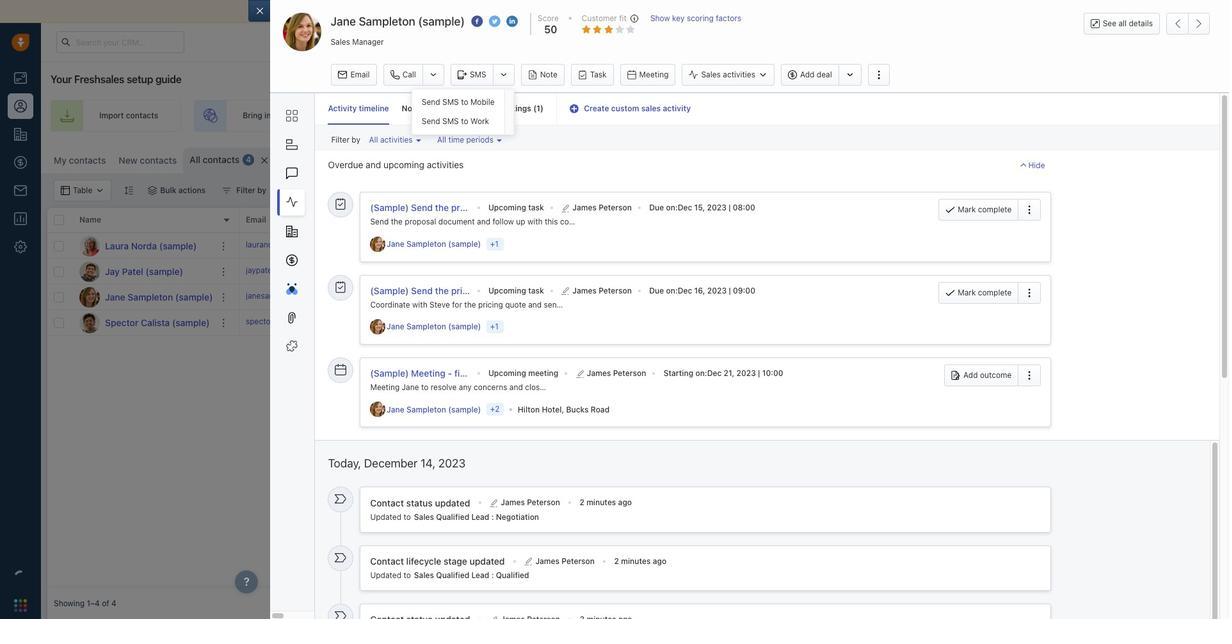 Task type: describe. For each thing, give the bounding box(es) containing it.
deliverability
[[431, 6, 485, 17]]

after
[[590, 217, 607, 227]]

mobile
[[471, 98, 495, 107]]

task up send the proposal document and follow up with this contact after it.
[[528, 203, 544, 213]]

for
[[452, 300, 462, 310]]

task button
[[571, 64, 614, 86]]

to left 16,
[[657, 293, 664, 302]]

1 leads from the left
[[304, 111, 324, 121]]

janesampleton@gmail.com 3684932360
[[246, 291, 390, 301]]

3684945781 link
[[342, 316, 389, 330]]

2 team from the left
[[626, 111, 645, 121]]

spectorcalista@gmail.com 3684945781
[[246, 317, 389, 327]]

+ click to add for 50
[[630, 293, 680, 302]]

container_wx8msf4aqz5i3rn1 image right 16,
[[729, 293, 738, 302]]

( for tasks
[[473, 104, 476, 113]]

send sms to work
[[422, 117, 489, 126]]

patel
[[122, 266, 143, 277]]

any
[[459, 383, 472, 393]]

send up steve
[[411, 285, 433, 296]]

on for (sample) send the pricing quote
[[666, 286, 676, 296]]

unqualified
[[836, 267, 878, 277]]

+ add task for jaypatelsample@gmail.com + click to add
[[438, 267, 477, 276]]

2023 for 16,
[[708, 286, 727, 296]]

route leads to your team link
[[504, 100, 668, 132]]

2 vertical spatial activities
[[427, 160, 464, 170]]

score for score
[[534, 215, 556, 225]]

4167348672
[[342, 240, 388, 250]]

press space to select this row. row containing jane sampleton (sample)
[[47, 285, 240, 311]]

the right phone
[[391, 217, 403, 227]]

activities for sales activities
[[723, 70, 756, 80]]

50 inside row group
[[534, 291, 547, 303]]

sales activities
[[702, 70, 756, 80]]

) for notes ( 1 )
[[433, 104, 436, 113]]

bring in website leads link
[[194, 100, 347, 132]]

jane for jane sampleton (sample) link under steve
[[387, 322, 405, 332]]

facebook circled image
[[472, 15, 483, 28]]

due for quote
[[650, 286, 664, 296]]

1 vertical spatial updated
[[470, 556, 505, 567]]

s image
[[79, 313, 100, 333]]

invite your team link
[[360, 100, 491, 132]]

task
[[590, 70, 607, 79]]

meeting for meeting
[[640, 70, 669, 79]]

to inside route leads to your team link
[[598, 111, 606, 121]]

container_wx8msf4aqz5i3rn1 image up the '09:00'
[[729, 267, 738, 276]]

filter inside dialog
[[331, 135, 350, 145]]

0 horizontal spatial 4
[[111, 600, 116, 609]]

press space to select this row. row containing spector calista (sample)
[[47, 311, 240, 336]]

2 leads from the left
[[576, 111, 596, 121]]

mark complete for (sample) send the pricing quote
[[958, 288, 1012, 298]]

add outcome button
[[945, 365, 1019, 387]]

e
[[918, 267, 923, 277]]

complete for (sample) send the proposal document
[[978, 205, 1012, 215]]

l image
[[79, 236, 100, 257]]

see
[[1103, 19, 1117, 28]]

2 minutes ago updated to sales qualified lead : negotiation
[[370, 499, 632, 522]]

up
[[516, 217, 525, 227]]

) for meetings ( 1 )
[[541, 104, 544, 113]]

call link
[[383, 64, 423, 86]]

add for 18
[[667, 267, 680, 277]]

sales left manager
[[331, 37, 350, 46]]

dec for (sample) send the pricing quote
[[678, 286, 693, 296]]

row group containing 18
[[240, 234, 1223, 336]]

guide
[[155, 74, 182, 85]]

0 vertical spatial sales
[[751, 6, 773, 17]]

fit
[[619, 13, 627, 23]]

(sample) left facebook circled image
[[418, 15, 465, 28]]

(sample) send the pricing quote link
[[370, 285, 508, 296]]

j image for jane sampleton (sample)
[[79, 287, 100, 308]]

meetings
[[497, 104, 532, 113]]

and left follow
[[477, 217, 491, 227]]

3 upcoming from the top
[[489, 369, 526, 378]]

: for dec 15, 2023 | 08:00
[[676, 203, 678, 213]]

sampleton up manager
[[359, 15, 416, 28]]

+ click to add for 18
[[630, 267, 680, 277]]

factors
[[716, 13, 742, 23]]

filter by button
[[214, 180, 275, 202]]

add inside button
[[801, 70, 815, 80]]

starting
[[664, 369, 694, 378]]

next
[[438, 215, 456, 225]]

sales down show key scoring factors link
[[702, 70, 721, 80]]

customize table
[[969, 154, 1029, 163]]

2 vertical spatial on
[[696, 369, 705, 378]]

freshsales
[[74, 74, 124, 85]]

contacts for new
[[140, 155, 177, 166]]

0 vertical spatial by
[[352, 135, 361, 145]]

stage
[[444, 556, 467, 567]]

create custom sales activity link
[[570, 104, 691, 113]]

sampleton for jane sampleton (sample) link under steve
[[407, 322, 446, 332]]

: inside 2 minutes ago updated to sales qualified lead : qualified
[[492, 571, 494, 581]]

and left send
[[528, 300, 542, 310]]

score 50
[[538, 13, 559, 35]]

contact for contact status updated
[[370, 498, 404, 509]]

meeting
[[528, 369, 559, 378]]

activities for all activities
[[380, 135, 413, 145]]

1 vertical spatial pricing
[[478, 300, 503, 310]]

the up the next on the left of the page
[[435, 202, 449, 213]]

showing 1–4 of 4
[[54, 600, 116, 609]]

activity
[[328, 104, 357, 113]]

score for score 50
[[538, 13, 559, 23]]

(sample) right widgetz.io
[[959, 293, 991, 302]]

james down negotiation
[[536, 557, 560, 567]]

jane sampleton (sample) link up spector calista (sample)
[[105, 291, 213, 304]]

tasks image
[[335, 282, 347, 293]]

my contacts
[[54, 155, 106, 166]]

jaypatelsample@gmail.com link
[[246, 265, 344, 279]]

add deal
[[801, 70, 832, 80]]

(sample) for jane sampleton (sample) link underneath resolve
[[448, 405, 481, 415]]

spector calista (sample) link
[[105, 317, 210, 330]]

to up due on : dec 16, 2023 | 09:00 on the top right of page
[[657, 267, 664, 277]]

and down upcoming meeting
[[510, 383, 523, 393]]

sms for work
[[443, 117, 459, 126]]

the down meeting
[[547, 383, 558, 393]]

freshworks switcher image
[[14, 600, 27, 613]]

james up negotiation
[[501, 499, 525, 508]]

contact status updated
[[370, 498, 470, 509]]

upcoming task for (sample) send the pricing quote
[[489, 286, 544, 296]]

email inside button
[[351, 70, 370, 79]]

08:00
[[733, 203, 756, 213]]

create
[[584, 104, 609, 113]]

1 horizontal spatial work
[[471, 117, 489, 126]]

james up jane.
[[573, 286, 597, 296]]

) for tasks ( 2 )
[[481, 104, 484, 113]]

bulk
[[160, 186, 176, 195]]

jane sampleton (sample) down resolve
[[387, 405, 481, 415]]

scoring
[[687, 13, 714, 23]]

(sample) send the proposal document link
[[370, 202, 534, 213]]

hilton hotel, bucks road
[[518, 405, 610, 415]]

show key scoring factors link
[[651, 13, 742, 37]]

import contacts link
[[51, 100, 181, 132]]

jane sampleton (sample) link down the next on the left of the page
[[387, 239, 484, 250]]

add for lauranordasample@gmail.com
[[445, 241, 459, 251]]

next activity
[[438, 215, 486, 225]]

4 inside all contacts 4
[[246, 155, 251, 165]]

james up road
[[587, 369, 611, 378]]

task for jaypatelsample@gmail.com
[[462, 267, 477, 276]]

1 for notes ( 1 )
[[429, 104, 433, 113]]

(sample) for jane sampleton (sample) link under the next on the left of the page
[[448, 240, 481, 249]]

send for send sms to work
[[422, 117, 440, 126]]

container_wx8msf4aqz5i3rn1 image inside filter by button
[[222, 186, 231, 195]]

to right it
[[571, 300, 578, 310]]

bring in website leads
[[243, 111, 324, 121]]

to down 4167348672 link
[[369, 266, 376, 275]]

sales inside 2 minutes ago updated to sales qualified lead : qualified
[[414, 571, 434, 581]]

12 more... button
[[280, 152, 342, 170]]

0 horizontal spatial with
[[412, 300, 428, 310]]

1 horizontal spatial document
[[491, 202, 534, 213]]

dec for (sample) send the proposal document
[[678, 203, 693, 213]]

qualified for stage
[[436, 571, 470, 581]]

due for document
[[650, 203, 664, 213]]

1 vertical spatial document
[[439, 217, 475, 227]]

50 button
[[541, 24, 557, 35]]

status
[[406, 498, 433, 509]]

3684932360
[[342, 291, 390, 301]]

jane for jane sampleton (sample) link underneath resolve
[[387, 405, 405, 415]]

jay patel (sample) link
[[105, 265, 183, 278]]

route leads to your team
[[553, 111, 645, 121]]

qualified down negotiation
[[496, 571, 529, 581]]

dialog containing jane sampleton (sample)
[[249, 0, 1230, 620]]

and right "o" in the top of the page
[[366, 160, 381, 170]]

jane sampleton (sample) link down resolve
[[387, 405, 484, 416]]

mark complete button for (sample) send the pricing quote
[[939, 282, 1019, 304]]

coordinate
[[370, 300, 410, 310]]

jane sampleton (sample) up spector calista (sample)
[[105, 292, 213, 303]]

it.
[[609, 217, 616, 227]]

twitter circled image
[[489, 15, 501, 28]]

press space to select this row. row containing laura norda (sample)
[[47, 234, 240, 259]]

mark for (sample) send the proposal document
[[958, 205, 976, 215]]

2 vertical spatial |
[[758, 369, 760, 378]]

see all details button
[[1084, 13, 1160, 35]]

send
[[544, 300, 562, 310]]

press space to select this row. row containing lauranordasample@gmail.com
[[240, 234, 1223, 259]]

qualified for updated
[[436, 513, 470, 522]]

contacts for import
[[126, 111, 158, 121]]

minutes for contact lifecycle stage updated
[[621, 557, 651, 567]]

1 stage change image from the top
[[335, 494, 347, 506]]

16,
[[695, 286, 706, 296]]

(sample) for e corp (sample) link
[[945, 267, 977, 277]]

send down upcoming
[[411, 202, 433, 213]]

12 more...
[[298, 156, 335, 165]]

widgetz.io (sample)
[[918, 293, 991, 302]]

15,
[[695, 203, 705, 213]]

( for notes
[[426, 104, 429, 113]]

0 vertical spatial 2
[[476, 104, 481, 113]]

sales inside 2 minutes ago updated to sales qualified lead : negotiation
[[414, 513, 434, 522]]

sales manager
[[331, 37, 384, 46]]

all activities link
[[366, 132, 425, 148]]

2 for contact lifecycle stage updated
[[615, 557, 619, 567]]

widgetz.io
[[918, 293, 957, 302]]

see all details
[[1103, 19, 1153, 28]]

note
[[540, 70, 558, 79]]

linkedin circled image
[[507, 15, 518, 28]]

website
[[273, 111, 302, 121]]

meeting for meeting jane to resolve any concerns and close the deal.
[[370, 383, 400, 393]]

container_wx8msf4aqz5i3rn1 image left for
[[438, 293, 447, 302]]

timeline
[[359, 104, 389, 113]]

spectorcalista@gmail.com
[[246, 317, 341, 327]]

2 vertical spatial dec
[[707, 369, 722, 378]]

name row
[[47, 208, 240, 234]]

add inside button
[[964, 371, 978, 380]]

jane sampleton (sample) link down steve
[[387, 322, 484, 333]]

sampleton for jane sampleton (sample) link underneath resolve
[[407, 405, 446, 415]]

lead for stage
[[472, 571, 490, 581]]

(sample) send the pricing quote
[[370, 285, 508, 296]]

1 horizontal spatial import
[[687, 6, 715, 17]]

1 horizontal spatial with
[[528, 217, 543, 227]]

task down 18
[[528, 286, 544, 296]]

1 vertical spatial proposal
[[405, 217, 436, 227]]

key
[[673, 13, 685, 23]]

contacts for all
[[203, 154, 240, 165]]

norda
[[131, 240, 157, 251]]

contact lifecycle stage updated
[[370, 556, 505, 567]]

2 stage change image from the top
[[335, 611, 347, 620]]

janesampleton@gmail.com
[[246, 291, 343, 301]]

showing
[[54, 600, 85, 609]]

jane sampleton (sample) down steve
[[387, 322, 481, 332]]

bulk actions
[[160, 186, 206, 195]]

deal
[[817, 70, 832, 80]]

jane left resolve
[[402, 383, 419, 393]]

james up the '09:00'
[[742, 267, 765, 277]]

2023 right "14,"
[[439, 458, 466, 471]]



Task type: vqa. For each thing, say whether or not it's contained in the screenshot.
Weighted value corresponding to Qualification
no



Task type: locate. For each thing, give the bounding box(es) containing it.
+ add task
[[438, 241, 477, 251], [438, 267, 477, 276], [438, 318, 477, 328]]

task down next activity
[[462, 241, 477, 251]]

filter by inside button
[[236, 186, 266, 195]]

send sms to mobile
[[422, 98, 495, 107]]

2 vertical spatial upcoming
[[489, 369, 526, 378]]

jane sampleton (sample) link
[[387, 239, 484, 250], [105, 291, 213, 304], [387, 322, 484, 333], [387, 405, 484, 416]]

email down filter by button
[[246, 215, 266, 225]]

all time periods
[[437, 135, 494, 145]]

+1 for document
[[490, 239, 499, 249]]

task up for
[[462, 267, 477, 276]]

stage change image down today,
[[335, 494, 347, 506]]

due on : dec 15, 2023 | 08:00
[[650, 203, 756, 213]]

1 vertical spatial activity
[[458, 215, 486, 225]]

proposal up next activity
[[451, 202, 488, 213]]

pricing up for
[[451, 285, 481, 296]]

team inside 'link'
[[450, 111, 468, 121]]

1 (sample) from the top
[[370, 202, 409, 213]]

0 vertical spatial meeting
[[640, 70, 669, 79]]

0 vertical spatial filter
[[331, 135, 350, 145]]

1 upcoming task from the top
[[489, 203, 544, 213]]

note button
[[521, 64, 565, 86]]

: left 21,
[[705, 369, 707, 378]]

pricing right for
[[478, 300, 503, 310]]

2023 right 16,
[[708, 286, 727, 296]]

this
[[545, 217, 558, 227]]

1 horizontal spatial ago
[[653, 557, 667, 567]]

21,
[[724, 369, 735, 378]]

2 j image from the top
[[79, 287, 100, 308]]

0 vertical spatial all
[[718, 6, 727, 17]]

50 inside score 50
[[544, 24, 557, 35]]

2 inside 2 minutes ago updated to sales qualified lead : negotiation
[[580, 499, 585, 508]]

email inside grid
[[246, 215, 266, 225]]

Search your CRM... text field
[[56, 31, 184, 53]]

send for send the proposal document and follow up with this contact after it.
[[370, 217, 389, 227]]

contacts
[[126, 111, 158, 121], [203, 154, 240, 165], [69, 155, 106, 166], [140, 155, 177, 166]]

1 complete from the top
[[978, 205, 1012, 215]]

create custom sales activity
[[584, 104, 691, 113]]

1 vertical spatial updated
[[370, 571, 402, 581]]

1 horizontal spatial 4
[[246, 155, 251, 165]]

contacts up filter by button
[[203, 154, 240, 165]]

0 vertical spatial pricing
[[451, 285, 481, 296]]

1 vertical spatial with
[[412, 300, 428, 310]]

| for quote
[[729, 286, 731, 296]]

add left the outcome at the bottom of the page
[[964, 371, 978, 380]]

0 horizontal spatial filter by
[[236, 186, 266, 195]]

0 vertical spatial |
[[729, 203, 731, 213]]

(sample) inside 'link'
[[159, 240, 197, 251]]

updated inside 2 minutes ago updated to sales qualified lead : negotiation
[[370, 513, 402, 522]]

1 horizontal spatial by
[[352, 135, 361, 145]]

notes
[[402, 104, 424, 113]]

1 due from the top
[[650, 203, 664, 213]]

0 vertical spatial of
[[587, 6, 596, 17]]

click for 50
[[637, 293, 655, 302]]

0 horizontal spatial ago
[[618, 499, 632, 508]]

all inside all time periods button
[[437, 135, 446, 145]]

add for jaypatelsample@gmail.com
[[445, 267, 459, 276]]

1 + add task from the top
[[438, 241, 477, 251]]

updated inside 2 minutes ago updated to sales qualified lead : qualified
[[370, 571, 402, 581]]

1 vertical spatial upcoming
[[489, 286, 526, 296]]

meeting inside button
[[640, 70, 669, 79]]

3 ( from the left
[[534, 104, 537, 113]]

add down for
[[445, 318, 459, 328]]

0 horizontal spatial work
[[342, 215, 362, 225]]

sampleton down resolve
[[407, 405, 446, 415]]

2023 for 21,
[[737, 369, 756, 378]]

contacts down setup
[[126, 111, 158, 121]]

upcoming task for (sample) send the proposal document
[[489, 203, 544, 213]]

2 +1 from the top
[[490, 322, 499, 332]]

: left 16,
[[676, 286, 678, 296]]

tasks image
[[335, 199, 347, 210]]

1 vertical spatial 4
[[111, 600, 116, 609]]

updated down contact lifecycle stage updated at the left of the page
[[370, 571, 402, 581]]

1 horizontal spatial sales
[[751, 6, 773, 17]]

lead inside 2 minutes ago updated to sales qualified lead : qualified
[[472, 571, 490, 581]]

cell
[[1008, 234, 1223, 259], [1008, 259, 1223, 284], [816, 285, 912, 310], [1008, 285, 1223, 310], [624, 311, 720, 336], [720, 311, 816, 336], [816, 311, 912, 336], [912, 311, 1008, 336], [1008, 311, 1223, 336]]

0 horizontal spatial of
[[102, 600, 109, 609]]

mark complete button for (sample) send the proposal document
[[939, 199, 1019, 221]]

jane down coordinate in the top of the page
[[387, 322, 405, 332]]

all inside button
[[1119, 19, 1127, 28]]

2 vertical spatial sms
[[443, 117, 459, 126]]

the right for
[[465, 300, 476, 310]]

jane up sales manager
[[331, 15, 356, 28]]

complete down "customize table" button
[[978, 205, 1012, 215]]

show
[[651, 13, 670, 23]]

0 vertical spatial filter by
[[331, 135, 361, 145]]

+1 down send the proposal document and follow up with this contact after it.
[[490, 239, 499, 249]]

filter by up ⌘
[[331, 135, 361, 145]]

send up invite your team
[[422, 98, 440, 107]]

press space to select this row. row containing jay patel (sample)
[[47, 259, 240, 285]]

0 vertical spatial updated
[[435, 498, 470, 509]]

3684945781
[[342, 317, 389, 327]]

0 horizontal spatial activity
[[458, 215, 486, 225]]

jane down phone
[[387, 240, 405, 249]]

2 ( from the left
[[473, 104, 476, 113]]

1 contact from the top
[[370, 498, 404, 509]]

mark for (sample) send the pricing quote
[[958, 288, 976, 298]]

quote inside (sample) send the pricing quote link
[[483, 285, 508, 296]]

add for spectorcalista@gmail.com
[[445, 318, 459, 328]]

0 horizontal spatial team
[[450, 111, 468, 121]]

task for lauranordasample@gmail.com
[[462, 241, 477, 251]]

(sample) for jane sampleton (sample) link on top of spector calista (sample)
[[175, 292, 213, 303]]

task down for
[[462, 318, 477, 328]]

row group containing laura norda (sample)
[[47, 234, 240, 336]]

1 vertical spatial |
[[729, 286, 731, 296]]

coordinate with steve for the pricing quote and send it to jane.
[[370, 300, 600, 310]]

2 1 from the left
[[537, 104, 541, 113]]

and
[[487, 6, 503, 17], [366, 160, 381, 170], [477, 217, 491, 227], [528, 300, 542, 310], [510, 383, 523, 393]]

click for 18
[[637, 267, 655, 277]]

0 vertical spatial mark complete
[[958, 205, 1012, 215]]

3 ) from the left
[[541, 104, 544, 113]]

email button
[[331, 64, 377, 86]]

press space to select this row. row containing 50
[[240, 285, 1223, 311]]

0 horizontal spatial by
[[257, 186, 266, 195]]

(sample) down the laura norda (sample) 'link'
[[146, 266, 183, 277]]

filter down all contacts 4
[[236, 186, 255, 195]]

sampleton down the next on the left of the page
[[407, 240, 446, 249]]

| for document
[[729, 203, 731, 213]]

2 mark from the top
[[958, 288, 976, 298]]

0 vertical spatial updated
[[370, 513, 402, 522]]

o
[[357, 156, 363, 166]]

grid containing 18
[[47, 207, 1223, 589]]

mark down customize
[[958, 205, 976, 215]]

jane sampleton (sample) down the next on the left of the page
[[387, 240, 481, 249]]

1 ) from the left
[[433, 104, 436, 113]]

customize table button
[[948, 148, 1037, 170]]

( right meetings
[[534, 104, 537, 113]]

add
[[378, 266, 392, 275], [667, 267, 680, 277], [667, 293, 680, 302]]

1 horizontal spatial meeting
[[640, 70, 669, 79]]

bulk actions button
[[140, 180, 214, 202]]

grid
[[47, 207, 1223, 589]]

( for meetings
[[534, 104, 537, 113]]

score inside grid
[[534, 215, 556, 225]]

2 inside 2 minutes ago updated to sales qualified lead : qualified
[[615, 557, 619, 567]]

ago inside 2 minutes ago updated to sales qualified lead : qualified
[[653, 557, 667, 567]]

bucks
[[566, 405, 589, 415]]

sms inside button
[[470, 70, 487, 79]]

1 +1 from the top
[[490, 239, 499, 249]]

2 complete from the top
[[978, 288, 1012, 298]]

close image
[[1210, 8, 1217, 15]]

send up 4167348672
[[370, 217, 389, 227]]

minutes inside 2 minutes ago updated to sales qualified lead : qualified
[[621, 557, 651, 567]]

1 vertical spatial activities
[[380, 135, 413, 145]]

ago for contact status updated
[[618, 499, 632, 508]]

follow
[[493, 217, 514, 227]]

customer fit
[[582, 13, 627, 23]]

it
[[564, 300, 569, 310]]

more...
[[309, 156, 335, 165]]

0 vertical spatial mark complete button
[[939, 199, 1019, 221]]

task for spectorcalista@gmail.com
[[462, 318, 477, 328]]

james up contact
[[573, 203, 597, 213]]

2 mark complete from the top
[[958, 288, 1012, 298]]

janesampleton@gmail.com link
[[246, 291, 343, 304]]

press space to select this row. row containing 18
[[240, 259, 1223, 285]]

0 vertical spatial mark
[[958, 205, 976, 215]]

1 horizontal spatial )
[[481, 104, 484, 113]]

score inside dialog
[[538, 13, 559, 23]]

(
[[426, 104, 429, 113], [473, 104, 476, 113], [534, 104, 537, 113]]

all contacts 4
[[190, 154, 251, 165]]

1 row group from the left
[[47, 234, 240, 336]]

(sample) for spector calista (sample) link
[[172, 317, 210, 328]]

2 row group from the left
[[240, 234, 1223, 336]]

email down sales manager
[[351, 70, 370, 79]]

enable
[[505, 6, 534, 17]]

lead for updated
[[472, 513, 490, 522]]

: for dec 21, 2023 | 10:00
[[705, 369, 707, 378]]

close
[[525, 383, 544, 393]]

(sample) right norda
[[159, 240, 197, 251]]

name
[[79, 215, 101, 225]]

leads right website in the top of the page
[[304, 111, 324, 121]]

0 vertical spatial +1
[[490, 239, 499, 249]]

j image for jay patel (sample)
[[79, 262, 100, 282]]

press space to select this row. row
[[47, 234, 240, 259], [240, 234, 1223, 259], [47, 259, 240, 285], [240, 259, 1223, 285], [47, 285, 240, 311], [240, 285, 1223, 311], [47, 311, 240, 336], [240, 311, 1223, 336]]

mark complete
[[958, 205, 1012, 215], [958, 288, 1012, 298]]

2 vertical spatial + add task
[[438, 318, 477, 328]]

to inside 2 minutes ago updated to sales qualified lead : qualified
[[404, 571, 411, 581]]

| left the 08:00
[[729, 203, 731, 213]]

1 vertical spatial on
[[666, 286, 676, 296]]

all for contacts
[[190, 154, 200, 165]]

click down 4167348672 link
[[349, 266, 367, 275]]

0 vertical spatial j image
[[79, 262, 100, 282]]

show key scoring factors
[[651, 13, 742, 23]]

1 vertical spatial import
[[99, 111, 124, 121]]

in
[[265, 111, 271, 121]]

add left deal at right top
[[801, 70, 815, 80]]

december
[[364, 458, 418, 471]]

2 mark complete button from the top
[[939, 282, 1019, 304]]

stage change image
[[335, 494, 347, 506], [335, 611, 347, 620]]

1 vertical spatial +1
[[490, 322, 499, 332]]

work
[[471, 117, 489, 126], [342, 215, 362, 225]]

contact
[[560, 217, 588, 227]]

2 updated from the top
[[370, 571, 402, 581]]

1 ( from the left
[[426, 104, 429, 113]]

complete for (sample) send the pricing quote
[[978, 288, 1012, 298]]

account
[[918, 215, 950, 225]]

custom
[[611, 104, 639, 113]]

0 horizontal spatial activities
[[380, 135, 413, 145]]

press space to select this row. row containing spectorcalista@gmail.com
[[240, 311, 1223, 336]]

concerns
[[474, 383, 508, 393]]

import contacts
[[99, 111, 158, 121]]

jane sampleton (sample) up manager
[[331, 15, 465, 28]]

2 + add task from the top
[[438, 267, 477, 276]]

updated down contact status updated
[[370, 513, 402, 522]]

2023
[[707, 203, 727, 213], [708, 286, 727, 296], [737, 369, 756, 378], [439, 458, 466, 471]]

meetings image
[[335, 364, 347, 376]]

1 horizontal spatial 1
[[537, 104, 541, 113]]

) left route
[[541, 104, 544, 113]]

on
[[666, 203, 676, 213], [666, 286, 676, 296], [696, 369, 705, 378]]

sales down lifecycle
[[414, 571, 434, 581]]

all inside all activities link
[[369, 135, 378, 145]]

0 vertical spatial contact
[[370, 498, 404, 509]]

1 horizontal spatial all
[[1119, 19, 1127, 28]]

2
[[476, 104, 481, 113], [580, 499, 585, 508], [615, 557, 619, 567]]

sms for mobile
[[443, 98, 459, 107]]

to left resolve
[[421, 383, 429, 393]]

to left "custom"
[[598, 111, 606, 121]]

1 vertical spatial ago
[[653, 557, 667, 567]]

0 vertical spatial score
[[538, 13, 559, 23]]

by inside filter by button
[[257, 186, 266, 195]]

details
[[1129, 19, 1153, 28]]

jane for jane sampleton (sample) link under the next on the left of the page
[[387, 240, 405, 249]]

(sample) for (sample) send the pricing quote
[[370, 285, 409, 296]]

to down lifecycle
[[404, 571, 411, 581]]

1 vertical spatial mark complete button
[[939, 282, 1019, 304]]

upcoming for quote
[[489, 286, 526, 296]]

2 (sample) from the top
[[370, 285, 409, 296]]

(sample) send the proposal document
[[370, 202, 534, 213]]

1 + click to add from the top
[[630, 267, 680, 277]]

0 horizontal spatial import
[[99, 111, 124, 121]]

2 upcoming from the top
[[489, 286, 526, 296]]

2 upcoming task from the top
[[489, 286, 544, 296]]

of right '1–4'
[[102, 600, 109, 609]]

minutes inside 2 minutes ago updated to sales qualified lead : negotiation
[[587, 499, 616, 508]]

(sample) for the laura norda (sample) 'link'
[[159, 240, 197, 251]]

new contacts
[[119, 155, 177, 166]]

jane for jane sampleton (sample) link on top of spector calista (sample)
[[105, 292, 125, 303]]

minutes for contact status updated
[[587, 499, 616, 508]]

sms
[[470, 70, 487, 79], [443, 98, 459, 107], [443, 117, 459, 126]]

actions
[[179, 186, 206, 195]]

mark down e corp (sample) link
[[958, 288, 976, 298]]

1 team from the left
[[450, 111, 468, 121]]

1 horizontal spatial activity
[[663, 104, 691, 113]]

upcoming up follow
[[489, 203, 526, 213]]

ago inside 2 minutes ago updated to sales qualified lead : negotiation
[[618, 499, 632, 508]]

1 horizontal spatial team
[[626, 111, 645, 121]]

jane
[[331, 15, 356, 28], [387, 240, 405, 249], [105, 292, 125, 303], [387, 322, 405, 332], [402, 383, 419, 393], [387, 405, 405, 415]]

periods
[[467, 135, 494, 145]]

send for send sms to mobile
[[422, 98, 440, 107]]

2 horizontal spatial all
[[437, 135, 446, 145]]

1 1 from the left
[[429, 104, 433, 113]]

0 vertical spatial minutes
[[587, 499, 616, 508]]

on left 15,
[[666, 203, 676, 213]]

0 horizontal spatial filter
[[236, 186, 255, 195]]

0 horizontal spatial (
[[426, 104, 429, 113]]

jane inside press space to select this row. "row"
[[105, 292, 125, 303]]

data
[[775, 6, 794, 17]]

upcoming meeting
[[489, 369, 559, 378]]

j image left jay
[[79, 262, 100, 282]]

document up follow
[[491, 202, 534, 213]]

1 vertical spatial minutes
[[621, 557, 651, 567]]

( right notes
[[426, 104, 429, 113]]

1 j image from the top
[[79, 262, 100, 282]]

upcoming task
[[489, 203, 544, 213], [489, 286, 544, 296]]

contacts inside "import contacts" link
[[126, 111, 158, 121]]

mark complete for (sample) send the proposal document
[[958, 205, 1012, 215]]

upcoming up "coordinate with steve for the pricing quote and send it to jane."
[[489, 286, 526, 296]]

(sample) down for
[[448, 322, 481, 332]]

0 vertical spatial with
[[528, 217, 543, 227]]

score right the up
[[534, 215, 556, 225]]

2 ) from the left
[[481, 104, 484, 113]]

lead inside 2 minutes ago updated to sales qualified lead : negotiation
[[472, 513, 490, 522]]

0 vertical spatial ago
[[618, 499, 632, 508]]

1 vertical spatial + click to add
[[630, 293, 680, 302]]

on right starting
[[696, 369, 705, 378]]

1 vertical spatial + add task
[[438, 267, 477, 276]]

0 vertical spatial stage change image
[[335, 494, 347, 506]]

2-
[[536, 6, 546, 17]]

0 vertical spatial email
[[351, 70, 370, 79]]

+ click to add
[[630, 267, 680, 277], [630, 293, 680, 302]]

your inside 'link'
[[431, 111, 447, 121]]

2 + click to add from the top
[[630, 293, 680, 302]]

4
[[246, 155, 251, 165], [111, 600, 116, 609]]

upcoming
[[489, 203, 526, 213], [489, 286, 526, 296], [489, 369, 526, 378]]

0 horizontal spatial email
[[246, 215, 266, 225]]

sampleton for jane sampleton (sample) link under the next on the left of the page
[[407, 240, 446, 249]]

lauranordasample@gmail.com link
[[246, 239, 355, 253]]

sms up mobile
[[470, 70, 487, 79]]

on left 16,
[[666, 286, 676, 296]]

updated right stage
[[470, 556, 505, 567]]

dialog
[[249, 0, 1230, 620]]

1 lead from the top
[[472, 513, 490, 522]]

0 vertical spatial lead
[[472, 513, 490, 522]]

(sample) for jay patel (sample) link
[[146, 266, 183, 277]]

1 mark complete from the top
[[958, 205, 1012, 215]]

: inside 2 minutes ago updated to sales qualified lead : negotiation
[[492, 513, 494, 522]]

to down status
[[404, 513, 411, 522]]

1 updated from the top
[[370, 513, 402, 522]]

1 vertical spatial 50
[[534, 291, 547, 303]]

contacts for my
[[69, 155, 106, 166]]

new contacts button
[[112, 148, 183, 174], [119, 155, 177, 166]]

( right the tasks
[[473, 104, 476, 113]]

spector calista (sample)
[[105, 317, 210, 328]]

2 lead from the top
[[472, 571, 490, 581]]

4167348672 link
[[342, 239, 388, 253]]

all right scoring at top
[[718, 6, 727, 17]]

today, december 14, 2023
[[328, 458, 466, 471]]

mark complete down customize
[[958, 205, 1012, 215]]

1 vertical spatial quote
[[505, 300, 526, 310]]

(sample) for (sample) send the proposal document
[[370, 202, 409, 213]]

to down tasks ( 2 )
[[461, 117, 468, 126]]

on for (sample) send the proposal document
[[666, 203, 676, 213]]

1 vertical spatial mark complete
[[958, 288, 1012, 298]]

to inside 2 minutes ago updated to sales qualified lead : negotiation
[[404, 513, 411, 522]]

(sample)
[[370, 202, 409, 213], [370, 285, 409, 296]]

complete right widgetz.io
[[978, 288, 1012, 298]]

2 for contact status updated
[[580, 499, 585, 508]]

hilton
[[518, 405, 540, 415]]

add for 50
[[667, 293, 680, 302]]

0 vertical spatial complete
[[978, 205, 1012, 215]]

activity timeline
[[328, 104, 389, 113]]

deal.
[[561, 383, 578, 393]]

import right the key
[[687, 6, 715, 17]]

1 horizontal spatial filter by
[[331, 135, 361, 145]]

the up steve
[[435, 285, 449, 296]]

| left 10:00
[[758, 369, 760, 378]]

: for dec 16, 2023 | 09:00
[[676, 286, 678, 296]]

filter up ⌘
[[331, 135, 350, 145]]

ago for contact lifecycle stage updated
[[653, 557, 667, 567]]

0 vertical spatial upcoming task
[[489, 203, 544, 213]]

updated for contact status updated
[[370, 513, 402, 522]]

contact left status
[[370, 498, 404, 509]]

qualified inside 2 minutes ago updated to sales qualified lead : negotiation
[[436, 513, 470, 522]]

1 right meetings
[[537, 104, 541, 113]]

stage change image
[[335, 552, 347, 564]]

proposal left the next on the left of the page
[[405, 217, 436, 227]]

container_wx8msf4aqz5i3rn1 image
[[148, 186, 157, 195]]

1 horizontal spatial proposal
[[451, 202, 488, 213]]

|
[[729, 203, 731, 213], [729, 286, 731, 296], [758, 369, 760, 378]]

0 vertical spatial proposal
[[451, 202, 488, 213]]

0 vertical spatial activities
[[723, 70, 756, 80]]

add down the next on the left of the page
[[445, 241, 459, 251]]

1 horizontal spatial leads
[[576, 111, 596, 121]]

lead left negotiation
[[472, 513, 490, 522]]

0 vertical spatial on
[[666, 203, 676, 213]]

0 horizontal spatial )
[[433, 104, 436, 113]]

all
[[718, 6, 727, 17], [1119, 19, 1127, 28]]

to left mobile
[[461, 98, 468, 107]]

dec left 16,
[[678, 286, 693, 296]]

add up due on : dec 16, 2023 | 09:00 on the top right of page
[[667, 267, 680, 277]]

and left linkedin circled icon
[[487, 6, 503, 17]]

contacts right my
[[69, 155, 106, 166]]

2 due from the top
[[650, 286, 664, 296]]

due left 16,
[[650, 286, 664, 296]]

1 mark complete button from the top
[[939, 199, 1019, 221]]

0 horizontal spatial sales
[[642, 104, 661, 113]]

contact for contact lifecycle stage updated
[[370, 556, 404, 567]]

due on : dec 16, 2023 | 09:00
[[650, 286, 756, 296]]

james right 16,
[[742, 293, 765, 302]]

1 vertical spatial work
[[342, 215, 362, 225]]

connect your mailbox to improve deliverability and enable 2-way sync of email conversations. import all your sales data
[[289, 6, 794, 17]]

laura norda (sample) link
[[105, 240, 197, 253]]

sync
[[565, 6, 585, 17]]

3 + add task from the top
[[438, 318, 477, 328]]

2 horizontal spatial 2
[[615, 557, 619, 567]]

to right "mailbox"
[[384, 6, 392, 17]]

jane.
[[580, 300, 600, 310]]

your freshsales setup guide
[[51, 74, 182, 85]]

1 vertical spatial filter
[[236, 186, 255, 195]]

jay
[[105, 266, 120, 277]]

all for activities
[[369, 135, 378, 145]]

all for time
[[437, 135, 446, 145]]

quote up "coordinate with steve for the pricing quote and send it to jane."
[[483, 285, 508, 296]]

sampleton inside row group
[[128, 292, 173, 303]]

jaypatelsample@gmail.com + click to add
[[246, 266, 392, 275]]

manager
[[352, 37, 384, 46]]

spectorcalista@gmail.com link
[[246, 316, 341, 330]]

1 vertical spatial complete
[[978, 288, 1012, 298]]

updated right status
[[435, 498, 470, 509]]

upcoming for document
[[489, 203, 526, 213]]

due
[[650, 203, 664, 213], [650, 286, 664, 296]]

invite
[[409, 111, 429, 121]]

1 vertical spatial lead
[[472, 571, 490, 581]]

0 horizontal spatial 1
[[429, 104, 433, 113]]

(sample) for jane sampleton (sample) link under steve
[[448, 322, 481, 332]]

0 vertical spatial + click to add
[[630, 267, 680, 277]]

1 vertical spatial dec
[[678, 286, 693, 296]]

container_wx8msf4aqz5i3rn1 image down all contacts 4
[[222, 186, 231, 195]]

+ click to add up due on : dec 16, 2023 | 09:00 on the top right of page
[[630, 267, 680, 277]]

add down 4167348672 link
[[378, 266, 392, 275]]

contact left lifecycle
[[370, 556, 404, 567]]

+1 for quote
[[490, 322, 499, 332]]

2023 for 15,
[[707, 203, 727, 213]]

j image
[[79, 262, 100, 282], [79, 287, 100, 308]]

1 horizontal spatial email
[[351, 70, 370, 79]]

1 upcoming from the top
[[489, 203, 526, 213]]

2023 right 15,
[[707, 203, 727, 213]]

2 horizontal spatial )
[[541, 104, 544, 113]]

0 vertical spatial dec
[[678, 203, 693, 213]]

50 down 18
[[534, 291, 547, 303]]

4 right '1–4'
[[111, 600, 116, 609]]

0 vertical spatial upcoming
[[489, 203, 526, 213]]

container_wx8msf4aqz5i3rn1 image
[[222, 186, 231, 195], [729, 267, 738, 276], [438, 293, 447, 302], [729, 293, 738, 302]]

add outcome
[[964, 371, 1012, 380]]

| left the '09:00'
[[729, 286, 731, 296]]

0 vertical spatial 50
[[544, 24, 557, 35]]

row group
[[47, 234, 240, 336], [240, 234, 1223, 336]]

1 for meetings ( 1 )
[[537, 104, 541, 113]]

filter inside button
[[236, 186, 255, 195]]

+ add task for spectorcalista@gmail.com 3684945781
[[438, 318, 477, 328]]

peterson
[[599, 203, 632, 213], [767, 267, 799, 277], [599, 286, 632, 296], [767, 293, 799, 302], [613, 369, 646, 378], [527, 499, 560, 508], [562, 557, 595, 567]]

contact
[[370, 498, 404, 509], [370, 556, 404, 567]]

0 horizontal spatial proposal
[[405, 217, 436, 227]]

2 contact from the top
[[370, 556, 404, 567]]

updated for contact lifecycle stage updated
[[370, 571, 402, 581]]

sampleton for jane sampleton (sample) link on top of spector calista (sample)
[[128, 292, 173, 303]]

1 mark from the top
[[958, 205, 976, 215]]



